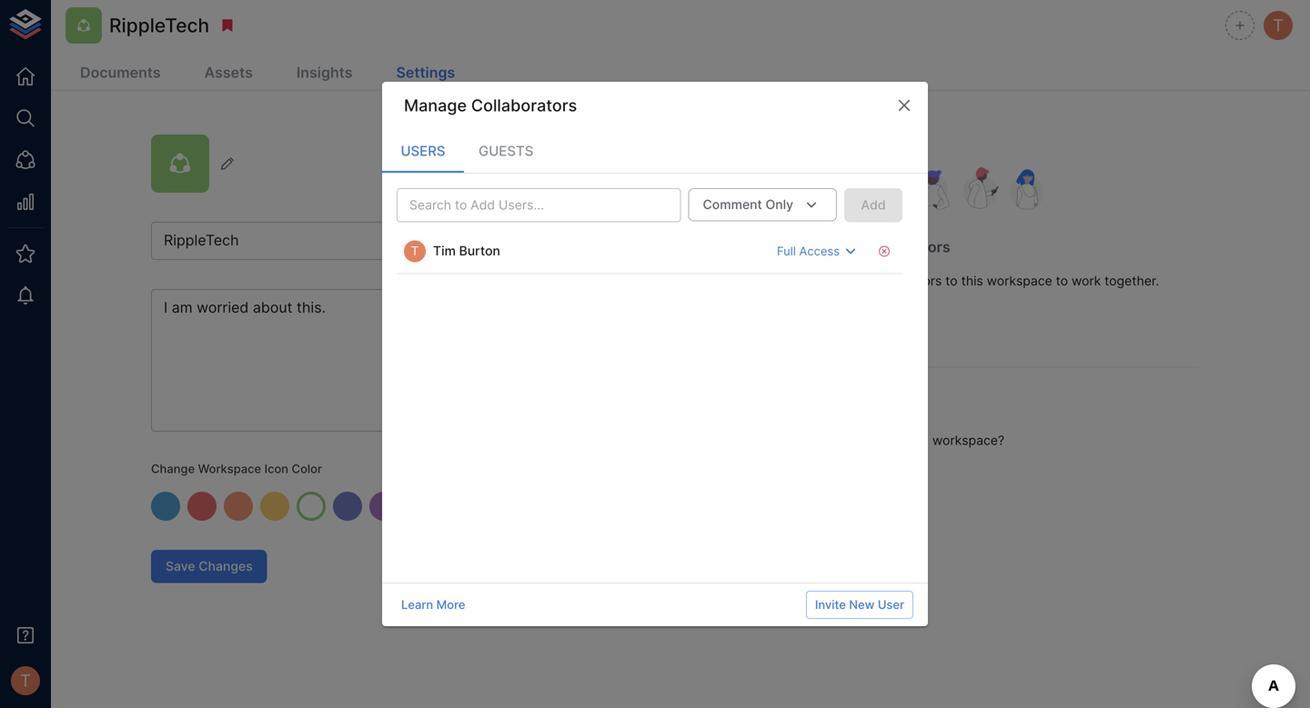 Task type: vqa. For each thing, say whether or not it's contained in the screenshot.
1st Edit from the top of the page
no



Task type: describe. For each thing, give the bounding box(es) containing it.
icon
[[264, 462, 288, 476]]

user
[[878, 598, 904, 612]]

learn
[[401, 598, 433, 612]]

comment only
[[703, 197, 793, 213]]

2 horizontal spatial to
[[1056, 273, 1068, 289]]

t for t button to the top
[[1273, 15, 1284, 35]]

tim
[[433, 243, 456, 259]]

manage collaborators dialog
[[382, 82, 928, 627]]

save changes button
[[151, 551, 267, 584]]

1 vertical spatial collaborators
[[855, 238, 950, 256]]

work
[[1072, 273, 1101, 289]]

1 horizontal spatial to
[[946, 273, 958, 289]]

this for delete
[[907, 433, 929, 449]]

full access button
[[772, 237, 866, 266]]

remove
[[815, 273, 859, 289]]

you
[[791, 433, 813, 449]]

add
[[771, 273, 795, 289]]

0 vertical spatial t button
[[1261, 8, 1296, 43]]

insights
[[296, 64, 353, 81]]

settings link
[[389, 56, 462, 91]]

tim burton
[[433, 243, 500, 259]]

changes
[[199, 559, 253, 575]]

save changes
[[166, 559, 253, 575]]

save
[[166, 559, 195, 575]]

t inside dialog
[[411, 243, 419, 259]]

full access
[[777, 244, 840, 258]]

this for to
[[961, 273, 983, 289]]

access
[[799, 244, 840, 258]]

do you want to delete this workspace?
[[771, 433, 1004, 449]]

new
[[849, 598, 875, 612]]

guests
[[479, 143, 534, 159]]

or
[[799, 273, 811, 289]]

add or remove collaborators to this workspace to work together.
[[771, 273, 1159, 289]]

insights link
[[289, 56, 360, 91]]

0 horizontal spatial to
[[850, 433, 862, 449]]

do
[[771, 433, 788, 449]]

documents
[[80, 64, 161, 81]]

learn more button
[[397, 591, 470, 619]]

guests button
[[464, 129, 548, 173]]

t for the bottom t button
[[20, 671, 31, 691]]

change workspace icon color
[[151, 462, 322, 476]]

want
[[817, 433, 846, 449]]



Task type: locate. For each thing, give the bounding box(es) containing it.
1 horizontal spatial manage
[[795, 238, 851, 256]]

Workspace notes are visible to all members and guests. text field
[[151, 289, 668, 432]]

to
[[946, 273, 958, 289], [1056, 273, 1068, 289], [850, 433, 862, 449]]

2 horizontal spatial t
[[1273, 15, 1284, 35]]

0 horizontal spatial this
[[907, 433, 929, 449]]

workspace?
[[932, 433, 1004, 449]]

1 vertical spatial t button
[[5, 661, 45, 701]]

burton
[[459, 243, 500, 259]]

1 horizontal spatial manage collaborators
[[795, 238, 950, 256]]

together.
[[1105, 273, 1159, 289]]

rippletech
[[109, 13, 209, 37]]

workspace
[[987, 273, 1052, 289]]

invite new user
[[815, 598, 904, 612]]

0 horizontal spatial manage collaborators
[[404, 96, 577, 116]]

workspace
[[198, 462, 261, 476]]

collaborators
[[471, 96, 577, 116], [855, 238, 950, 256]]

this left workspace
[[961, 273, 983, 289]]

only
[[766, 197, 793, 213]]

learn more
[[401, 598, 465, 612]]

more
[[436, 598, 465, 612]]

settings
[[396, 64, 455, 81]]

to right collaborators
[[946, 273, 958, 289]]

0 horizontal spatial collaborators
[[471, 96, 577, 116]]

invite
[[815, 598, 846, 612]]

tab list containing users
[[382, 129, 928, 173]]

documents link
[[73, 56, 168, 91]]

comment only button
[[688, 188, 837, 222]]

collaborators inside dialog
[[471, 96, 577, 116]]

manage collaborators inside dialog
[[404, 96, 577, 116]]

this right delete
[[907, 433, 929, 449]]

Search to Add Users... text field
[[402, 194, 645, 217]]

collaborators up collaborators
[[855, 238, 950, 256]]

users button
[[382, 129, 464, 173]]

collaborators up guests
[[471, 96, 577, 116]]

0 vertical spatial collaborators
[[471, 96, 577, 116]]

manage down settings link
[[404, 96, 467, 116]]

1 horizontal spatial this
[[961, 273, 983, 289]]

collaborators
[[863, 273, 942, 289]]

tab list
[[382, 129, 928, 173]]

manage collaborators up guests button
[[404, 96, 577, 116]]

t
[[1273, 15, 1284, 35], [411, 243, 419, 259], [20, 671, 31, 691]]

assets link
[[197, 56, 260, 91]]

1 horizontal spatial collaborators
[[855, 238, 950, 256]]

remove bookmark image
[[219, 17, 236, 34]]

full
[[777, 244, 796, 258]]

0 horizontal spatial t
[[20, 671, 31, 691]]

0 vertical spatial manage collaborators
[[404, 96, 577, 116]]

color
[[292, 462, 322, 476]]

2 vertical spatial t
[[20, 671, 31, 691]]

0 vertical spatial manage
[[404, 96, 467, 116]]

to right the want
[[850, 433, 862, 449]]

change
[[151, 462, 195, 476]]

1 vertical spatial t
[[411, 243, 419, 259]]

1 horizontal spatial t button
[[1261, 8, 1296, 43]]

manage inside dialog
[[404, 96, 467, 116]]

manage up remove
[[795, 238, 851, 256]]

delete
[[866, 433, 903, 449]]

to left the work
[[1056, 273, 1068, 289]]

1 horizontal spatial t
[[411, 243, 419, 259]]

1 vertical spatial manage
[[795, 238, 851, 256]]

comment
[[703, 197, 762, 213]]

1 vertical spatial manage collaborators
[[795, 238, 950, 256]]

this
[[961, 273, 983, 289], [907, 433, 929, 449]]

assets
[[204, 64, 253, 81]]

manage collaborators
[[404, 96, 577, 116], [795, 238, 950, 256]]

0 horizontal spatial t button
[[5, 661, 45, 701]]

0 vertical spatial t
[[1273, 15, 1284, 35]]

manage collaborators up collaborators
[[795, 238, 950, 256]]

Workspace Name text field
[[151, 222, 668, 260]]

0 vertical spatial this
[[961, 273, 983, 289]]

manage
[[404, 96, 467, 116], [795, 238, 851, 256]]

t button
[[1261, 8, 1296, 43], [5, 661, 45, 701]]

users
[[401, 143, 445, 159]]

0 horizontal spatial manage
[[404, 96, 467, 116]]

1 vertical spatial this
[[907, 433, 929, 449]]



